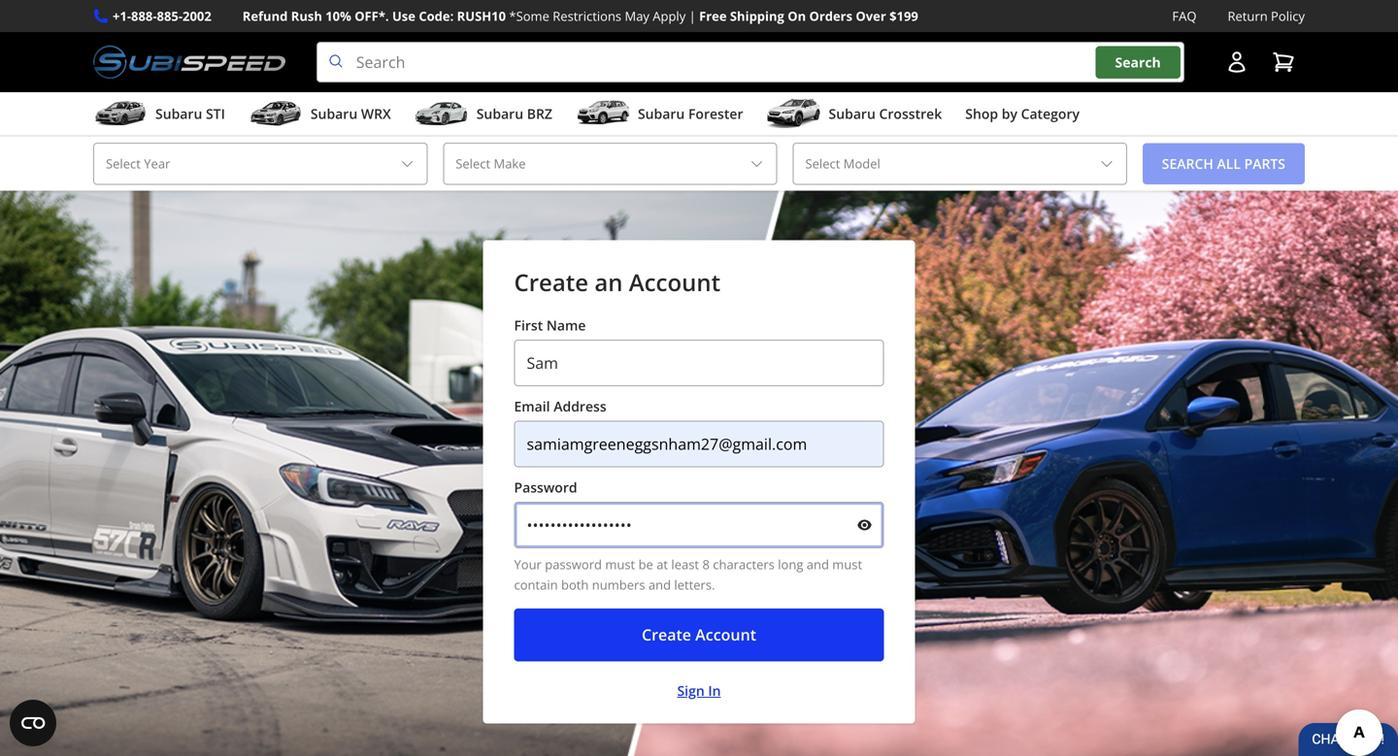 Task type: locate. For each thing, give the bounding box(es) containing it.
First Name text field
[[514, 340, 884, 387]]

may
[[625, 7, 649, 25]]

subaru for subaru sti
[[155, 104, 202, 123]]

1 subaru from the left
[[155, 104, 202, 123]]

apply
[[653, 7, 686, 25]]

faq
[[1172, 7, 1197, 25]]

subaru left wrx
[[311, 104, 357, 123]]

account
[[629, 267, 720, 298], [695, 624, 756, 645]]

0 horizontal spatial must
[[605, 556, 635, 573]]

1 horizontal spatial and
[[807, 556, 829, 573]]

code:
[[419, 7, 454, 25]]

your
[[514, 556, 542, 573]]

account right an
[[629, 267, 720, 298]]

0 horizontal spatial create
[[514, 267, 588, 298]]

and down at
[[648, 576, 671, 594]]

return policy
[[1228, 7, 1305, 25]]

create down letters.
[[642, 624, 691, 645]]

create inside button
[[642, 624, 691, 645]]

create account
[[642, 624, 756, 645]]

open widget image
[[10, 700, 56, 747]]

2002
[[183, 7, 211, 25]]

email address
[[514, 397, 606, 416]]

must up numbers
[[605, 556, 635, 573]]

subaru left brz
[[476, 104, 523, 123]]

subaru forester button
[[576, 96, 743, 135]]

1 vertical spatial create
[[642, 624, 691, 645]]

subaru left sti
[[155, 104, 202, 123]]

subaru inside subaru wrx dropdown button
[[311, 104, 357, 123]]

Select Make button
[[443, 143, 777, 185]]

a subaru crosstrek thumbnail image image
[[767, 99, 821, 128]]

2 subaru from the left
[[311, 104, 357, 123]]

1 horizontal spatial create
[[642, 624, 691, 645]]

sign in link
[[677, 681, 721, 700]]

least
[[671, 556, 699, 573]]

off*.
[[355, 7, 389, 25]]

sti
[[206, 104, 225, 123]]

and
[[807, 556, 829, 573], [648, 576, 671, 594]]

and right long
[[807, 556, 829, 573]]

subaru inside subaru forester dropdown button
[[638, 104, 685, 123]]

brz
[[527, 104, 552, 123]]

name
[[546, 316, 586, 335]]

1 vertical spatial and
[[648, 576, 671, 594]]

subaru sti
[[155, 104, 225, 123]]

3 subaru from the left
[[476, 104, 523, 123]]

create
[[514, 267, 588, 298], [642, 624, 691, 645]]

0 horizontal spatial and
[[648, 576, 671, 594]]

over
[[856, 7, 886, 25]]

+1-888-885-2002 link
[[113, 6, 211, 26]]

refund
[[242, 7, 288, 25]]

0 vertical spatial create
[[514, 267, 588, 298]]

subaru inside subaru sti 'dropdown button'
[[155, 104, 202, 123]]

return
[[1228, 7, 1268, 25]]

0 vertical spatial and
[[807, 556, 829, 573]]

create for create an account
[[514, 267, 588, 298]]

policy
[[1271, 7, 1305, 25]]

must down toggle password visibility image
[[832, 556, 862, 573]]

create for create account
[[642, 624, 691, 645]]

account up in
[[695, 624, 756, 645]]

shop by category button
[[965, 96, 1080, 135]]

4 subaru from the left
[[638, 104, 685, 123]]

1 horizontal spatial must
[[832, 556, 862, 573]]

1 vertical spatial account
[[695, 624, 756, 645]]

crosstrek
[[879, 104, 942, 123]]

contain
[[514, 576, 558, 594]]

5 subaru from the left
[[829, 104, 876, 123]]

first
[[514, 316, 543, 335]]

create account button
[[514, 609, 884, 662]]

toggle password visibility image
[[857, 518, 872, 533]]

Select Year button
[[93, 143, 427, 185]]

subaru
[[155, 104, 202, 123], [311, 104, 357, 123], [476, 104, 523, 123], [638, 104, 685, 123], [829, 104, 876, 123]]

be
[[638, 556, 653, 573]]

subaru crosstrek
[[829, 104, 942, 123]]

subaru wrx
[[311, 104, 391, 123]]

your password must be at least 8 characters long and must contain both numbers and letters.
[[514, 556, 862, 594]]

subaru forester
[[638, 104, 743, 123]]

subaru right a subaru crosstrek thumbnail image
[[829, 104, 876, 123]]

10%
[[325, 7, 351, 25]]

subaru inside subaru crosstrek dropdown button
[[829, 104, 876, 123]]

sign in
[[677, 682, 721, 700]]

subaru left forester
[[638, 104, 685, 123]]

sign
[[677, 682, 705, 700]]

numbers
[[592, 576, 645, 594]]

refund rush 10% off*. use code: rush10 *some restrictions may apply | free shipping on orders over $199
[[242, 7, 918, 25]]

search button
[[1096, 46, 1180, 79]]

at
[[656, 556, 668, 573]]

must
[[605, 556, 635, 573], [832, 556, 862, 573]]

an
[[595, 267, 623, 298]]

email
[[514, 397, 550, 416]]

select make image
[[749, 156, 765, 172]]

account inside button
[[695, 624, 756, 645]]

+1-
[[113, 7, 131, 25]]

subaru inside subaru brz dropdown button
[[476, 104, 523, 123]]

create an account
[[514, 267, 720, 298]]

create up first name
[[514, 267, 588, 298]]

0 vertical spatial account
[[629, 267, 720, 298]]



Task type: describe. For each thing, give the bounding box(es) containing it.
on
[[788, 7, 806, 25]]

a subaru brz thumbnail image image
[[414, 99, 469, 128]]

subaru for subaru crosstrek
[[829, 104, 876, 123]]

shipping
[[730, 7, 784, 25]]

subaru for subaru brz
[[476, 104, 523, 123]]

885-
[[157, 7, 183, 25]]

Email Address text field
[[514, 421, 884, 468]]

in
[[708, 682, 721, 700]]

password
[[545, 556, 602, 573]]

subaru crosstrek button
[[767, 96, 942, 135]]

a subaru wrx thumbnail image image
[[248, 99, 303, 128]]

restrictions
[[553, 7, 621, 25]]

subaru sti button
[[93, 96, 225, 135]]

888-
[[131, 7, 157, 25]]

+1-888-885-2002
[[113, 7, 211, 25]]

faq link
[[1172, 6, 1197, 26]]

select model image
[[1099, 156, 1114, 172]]

subaru wrx button
[[248, 96, 391, 135]]

first name
[[514, 316, 586, 335]]

long
[[778, 556, 803, 573]]

8
[[702, 556, 710, 573]]

1 must from the left
[[605, 556, 635, 573]]

letters.
[[674, 576, 715, 594]]

|
[[689, 7, 696, 25]]

wrx
[[361, 104, 391, 123]]

subaru for subaru wrx
[[311, 104, 357, 123]]

Password password field
[[514, 502, 884, 549]]

shop by category
[[965, 104, 1080, 123]]

forester
[[688, 104, 743, 123]]

by
[[1002, 104, 1017, 123]]

subaru brz
[[476, 104, 552, 123]]

orders
[[809, 7, 852, 25]]

rush
[[291, 7, 322, 25]]

*some
[[509, 7, 549, 25]]

subaru brz button
[[414, 96, 552, 135]]

a subaru sti thumbnail image image
[[93, 99, 148, 128]]

password
[[514, 478, 577, 497]]

use
[[392, 7, 415, 25]]

rush10
[[457, 7, 506, 25]]

search input field
[[316, 42, 1184, 83]]

subispeed logo image
[[93, 42, 285, 83]]

characters
[[713, 556, 775, 573]]

free
[[699, 7, 727, 25]]

2 must from the left
[[832, 556, 862, 573]]

category
[[1021, 104, 1080, 123]]

a collage of action shots of vehicles image
[[0, 191, 1398, 756]]

$199
[[889, 7, 918, 25]]

address
[[554, 397, 606, 416]]

search
[[1115, 53, 1161, 71]]

select year image
[[399, 156, 415, 172]]

button image
[[1225, 51, 1249, 74]]

return policy link
[[1228, 6, 1305, 26]]

a subaru forester thumbnail image image
[[576, 99, 630, 128]]

Select Model button
[[793, 143, 1127, 185]]

shop
[[965, 104, 998, 123]]

subaru for subaru forester
[[638, 104, 685, 123]]

both
[[561, 576, 589, 594]]



Task type: vqa. For each thing, say whether or not it's contained in the screenshot.
'First Name'
yes



